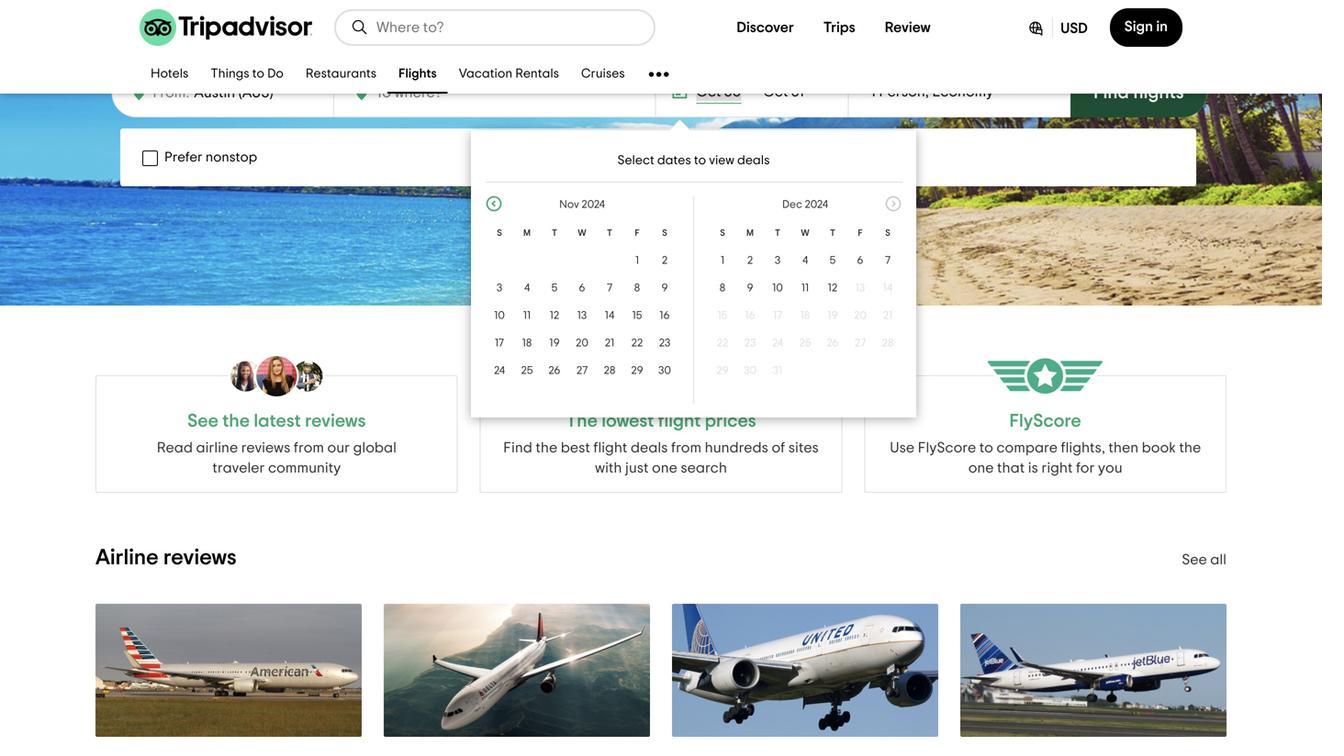 Task type: locate. For each thing, give the bounding box(es) containing it.
2 f from the left
[[858, 229, 863, 238]]

0 horizontal spatial m
[[524, 229, 531, 238]]

2 vertical spatial reviews
[[163, 547, 237, 569]]

1 horizontal spatial from
[[671, 441, 702, 456]]

28 for nov 2024
[[604, 366, 616, 377]]

16 for nov 2024
[[660, 310, 670, 321]]

3 for dec 2024
[[775, 255, 781, 266]]

None search field
[[336, 11, 654, 44]]

0 vertical spatial 7
[[885, 255, 891, 266]]

0 horizontal spatial 20
[[576, 338, 589, 349]]

way
[[248, 26, 273, 40]]

from up the one search
[[671, 441, 702, 456]]

0 vertical spatial 31
[[792, 84, 804, 99]]

1 vertical spatial 28
[[604, 366, 616, 377]]

reviews
[[305, 412, 366, 431], [241, 441, 291, 456], [163, 547, 237, 569]]

the left best
[[536, 441, 558, 456]]

22 up 'lowest'
[[632, 338, 643, 349]]

m for nov 2024
[[524, 229, 531, 238]]

0 vertical spatial see
[[187, 412, 219, 431]]

4 t from the left
[[830, 229, 836, 238]]

17 for nov
[[495, 338, 504, 349]]

1 horizontal spatial deals
[[737, 154, 770, 167]]

usd button
[[1012, 8, 1103, 47]]

23 up 'the lowest flight prices'
[[659, 338, 671, 349]]

2 2024 from the left
[[805, 199, 828, 210]]

1 horizontal spatial 19
[[828, 310, 838, 321]]

0 horizontal spatial 12
[[550, 310, 560, 321]]

to up one
[[980, 441, 994, 456]]

29 up flight prices
[[717, 366, 729, 377]]

find inside button
[[1094, 84, 1129, 102]]

11 for dec
[[802, 283, 809, 294]]

0 vertical spatial to
[[252, 67, 265, 80]]

1 2024 from the left
[[582, 199, 605, 210]]

1 29 from the left
[[631, 366, 644, 377]]

0 vertical spatial 20
[[854, 310, 867, 321]]

0 horizontal spatial find
[[503, 441, 533, 456]]

2 for nov 2024
[[662, 255, 668, 266]]

21
[[883, 310, 893, 321], [605, 338, 615, 349]]

1 vertical spatial 7
[[607, 283, 613, 294]]

0 horizontal spatial 6
[[579, 283, 586, 294]]

To where? text field
[[371, 81, 544, 105]]

1 15 from the left
[[632, 310, 642, 321]]

oct 30
[[696, 84, 741, 99]]

from inside read airline reviews from our global traveler community
[[294, 441, 324, 456]]

1 vertical spatial 6
[[579, 283, 586, 294]]

0 vertical spatial 26
[[827, 338, 839, 349]]

1 vertical spatial 4
[[524, 283, 530, 294]]

0 horizontal spatial 30
[[659, 366, 671, 377]]

1 vertical spatial 11
[[523, 310, 531, 321]]

flyscore up one
[[918, 441, 976, 456]]

0 horizontal spatial 29
[[631, 366, 644, 377]]

23 up flight prices
[[745, 338, 756, 349]]

7 for nov 2024
[[607, 283, 613, 294]]

1 horizontal spatial 24
[[772, 338, 783, 349]]

tripadvisor image
[[140, 9, 312, 46]]

the
[[222, 412, 250, 431], [536, 441, 558, 456], [1180, 441, 1201, 456]]

7 for dec 2024
[[885, 255, 891, 266]]

26 for nov 2024
[[549, 366, 561, 377]]

1 vertical spatial 14
[[605, 310, 615, 321]]

13 for dec 2024
[[856, 283, 865, 294]]

flights link
[[388, 55, 448, 94]]

1 vertical spatial flyscore
[[918, 441, 976, 456]]

2 15 from the left
[[718, 310, 728, 321]]

deals inside find the best flight deals from hundreds of sites with just one search
[[631, 441, 668, 456]]

2 from from the left
[[671, 441, 702, 456]]

0 horizontal spatial 2024
[[582, 199, 605, 210]]

read airline reviews from our global traveler community
[[157, 441, 397, 476]]

the right book
[[1180, 441, 1201, 456]]

flyscore up compare
[[1010, 412, 1082, 431]]

1 horizontal spatial w
[[801, 229, 810, 238]]

0 horizontal spatial w
[[578, 229, 587, 238]]

deals for view
[[737, 154, 770, 167]]

sites
[[789, 441, 819, 456]]

3 t from the left
[[775, 229, 781, 238]]

1 2 from the left
[[662, 255, 668, 266]]

0 horizontal spatial 23
[[659, 338, 671, 349]]

2 8 from the left
[[720, 283, 726, 294]]

t
[[552, 229, 557, 238], [607, 229, 613, 238], [775, 229, 781, 238], [830, 229, 836, 238]]

1 vertical spatial 31
[[773, 366, 783, 377]]

2 oct from the left
[[763, 84, 788, 99]]

1 t from the left
[[552, 229, 557, 238]]

31 up the airports
[[792, 84, 804, 99]]

1 m from the left
[[524, 229, 531, 238]]

1 horizontal spatial 18
[[801, 310, 810, 321]]

0 vertical spatial find
[[1094, 84, 1129, 102]]

5
[[830, 255, 836, 266], [552, 283, 558, 294]]

1 9 from the left
[[662, 283, 668, 294]]

1 horizontal spatial 2
[[747, 255, 753, 266]]

2 m from the left
[[747, 229, 754, 238]]

0 vertical spatial flyscore
[[1010, 412, 1082, 431]]

1 vertical spatial 10
[[494, 310, 505, 321]]

w down nov 2024
[[578, 229, 587, 238]]

1 oct from the left
[[696, 84, 721, 99]]

1 horizontal spatial 22
[[717, 338, 729, 349]]

1 vertical spatial 26
[[549, 366, 561, 377]]

round trip link
[[129, 13, 196, 57]]

1 horizontal spatial reviews
[[241, 441, 291, 456]]

1 vertical spatial 19
[[550, 338, 560, 349]]

30
[[725, 84, 741, 99], [659, 366, 671, 377], [744, 366, 757, 377]]

0 horizontal spatial 24
[[494, 366, 505, 377]]

31
[[792, 84, 804, 99], [773, 366, 783, 377]]

2 s m t w t f s from the left
[[720, 229, 891, 238]]

2 2 from the left
[[747, 255, 753, 266]]

1 from from the left
[[294, 441, 324, 456]]

vacation rentals
[[459, 67, 559, 80]]

1 horizontal spatial 3
[[775, 255, 781, 266]]

30 left the oct 31
[[725, 84, 741, 99]]

s m t w t f s
[[497, 229, 667, 238], [720, 229, 891, 238]]

review
[[885, 20, 931, 35]]

26
[[827, 338, 839, 349], [549, 366, 561, 377]]

oct
[[696, 84, 721, 99], [763, 84, 788, 99]]

1 horizontal spatial 1
[[721, 255, 725, 266]]

select dates to view deals
[[618, 154, 770, 167]]

12 for dec 2024
[[828, 283, 838, 294]]

0 horizontal spatial reviews
[[163, 547, 237, 569]]

deals up just
[[631, 441, 668, 456]]

9
[[662, 283, 668, 294], [747, 283, 754, 294]]

4 for nov
[[524, 283, 530, 294]]

see up airline
[[187, 412, 219, 431]]

1 vertical spatial see
[[1182, 553, 1207, 568]]

oct for oct 31
[[763, 84, 788, 99]]

2 22 from the left
[[717, 338, 729, 349]]

find
[[1094, 84, 1129, 102], [503, 441, 533, 456]]

1 horizontal spatial 16
[[745, 310, 756, 321]]

2024 right nov
[[582, 199, 605, 210]]

19 for nov 2024
[[550, 338, 560, 349]]

reviews up the our
[[305, 412, 366, 431]]

31 up of
[[773, 366, 783, 377]]

hundreds
[[705, 441, 769, 456]]

13
[[856, 283, 865, 294], [577, 310, 587, 321]]

30 for dec 2024
[[744, 366, 757, 377]]

prefer
[[164, 151, 203, 164]]

23 for nov 2024
[[659, 338, 671, 349]]

2 horizontal spatial 30
[[744, 366, 757, 377]]

0 horizontal spatial 17
[[495, 338, 504, 349]]

1 horizontal spatial 2024
[[805, 199, 828, 210]]

30 up 'the lowest flight prices'
[[659, 366, 671, 377]]

2 9 from the left
[[747, 283, 754, 294]]

flights,
[[1061, 441, 1106, 456]]

19 for dec 2024
[[828, 310, 838, 321]]

0 horizontal spatial the
[[222, 412, 250, 431]]

14 for dec 2024
[[883, 283, 893, 294]]

from:
[[153, 85, 190, 100]]

1 horizontal spatial 29
[[717, 366, 729, 377]]

2 23 from the left
[[745, 338, 756, 349]]

28 for dec 2024
[[882, 338, 894, 349]]

cruises link
[[570, 55, 636, 94]]

sign in
[[1125, 19, 1168, 34]]

11
[[802, 283, 809, 294], [523, 310, 531, 321]]

0 vertical spatial deals
[[737, 154, 770, 167]]

to left do
[[252, 67, 265, 80]]

1 16 from the left
[[660, 310, 670, 321]]

1 horizontal spatial f
[[858, 229, 863, 238]]

w down the dec 2024
[[801, 229, 810, 238]]

0 horizontal spatial oct
[[696, 84, 721, 99]]

s m t w t f s for nov
[[497, 229, 667, 238]]

24
[[772, 338, 783, 349], [494, 366, 505, 377]]

flight
[[594, 441, 628, 456]]

the inside find the best flight deals from hundreds of sites with just one search
[[536, 441, 558, 456]]

flight prices
[[658, 412, 756, 431]]

1 horizontal spatial oct
[[763, 84, 788, 99]]

s m t w t f s down nov 2024
[[497, 229, 667, 238]]

0 vertical spatial 11
[[802, 283, 809, 294]]

1 horizontal spatial 4
[[803, 255, 808, 266]]

include nearby airports
[[691, 151, 840, 164]]

1 w from the left
[[578, 229, 587, 238]]

prefer nonstop
[[164, 151, 257, 164]]

0 vertical spatial 18
[[801, 310, 810, 321]]

27
[[855, 338, 866, 349], [577, 366, 588, 377]]

deals
[[737, 154, 770, 167], [631, 441, 668, 456]]

1 horizontal spatial 9
[[747, 283, 754, 294]]

dates
[[657, 154, 691, 167]]

30 up flight prices
[[744, 366, 757, 377]]

29 up 'lowest'
[[631, 366, 644, 377]]

1 vertical spatial reviews
[[241, 441, 291, 456]]

9 for nov 2024
[[662, 283, 668, 294]]

From where? text field
[[190, 80, 322, 106]]

flyscore
[[1010, 412, 1082, 431], [918, 441, 976, 456]]

1 vertical spatial 27
[[577, 366, 588, 377]]

2024 right dec
[[805, 199, 828, 210]]

oct 31
[[763, 84, 804, 99]]

8
[[634, 283, 640, 294], [720, 283, 726, 294]]

find left flights
[[1094, 84, 1129, 102]]

deals right view
[[737, 154, 770, 167]]

from
[[294, 441, 324, 456], [671, 441, 702, 456]]

s m t w t f s down the dec 2024
[[720, 229, 891, 238]]

2 w from the left
[[801, 229, 810, 238]]

6 for dec 2024
[[857, 255, 864, 266]]

the up airline
[[222, 412, 250, 431]]

1 vertical spatial 3
[[497, 283, 503, 294]]

to inside use flyscore to compare flights, then book the one that is right for you
[[980, 441, 994, 456]]

w for nov
[[578, 229, 587, 238]]

1 vertical spatial deals
[[631, 441, 668, 456]]

0 horizontal spatial s m t w t f s
[[497, 229, 667, 238]]

0 horizontal spatial to
[[252, 67, 265, 80]]

do
[[267, 67, 284, 80]]

1 for dec 2024
[[721, 255, 725, 266]]

1 vertical spatial find
[[503, 441, 533, 456]]

1 vertical spatial 24
[[494, 366, 505, 377]]

w for dec
[[801, 229, 810, 238]]

8 for dec 2024
[[720, 283, 726, 294]]

0 vertical spatial 6
[[857, 255, 864, 266]]

1 horizontal spatial s m t w t f s
[[720, 229, 891, 238]]

20 for dec 2024
[[854, 310, 867, 321]]

1 horizontal spatial 13
[[856, 283, 865, 294]]

0 vertical spatial 28
[[882, 338, 894, 349]]

26 for dec 2024
[[827, 338, 839, 349]]

2 29 from the left
[[717, 366, 729, 377]]

0 vertical spatial reviews
[[305, 412, 366, 431]]

0 vertical spatial 24
[[772, 338, 783, 349]]

2 16 from the left
[[745, 310, 756, 321]]

1 23 from the left
[[659, 338, 671, 349]]

1 horizontal spatial 6
[[857, 255, 864, 266]]

1 horizontal spatial 21
[[883, 310, 893, 321]]

find left best
[[503, 441, 533, 456]]

oct up include
[[696, 84, 721, 99]]

3
[[775, 255, 781, 266], [497, 283, 503, 294]]

15
[[632, 310, 642, 321], [718, 310, 728, 321]]

to left view
[[694, 154, 706, 167]]

0 horizontal spatial 11
[[523, 310, 531, 321]]

see left all
[[1182, 553, 1207, 568]]

1 f from the left
[[635, 229, 640, 238]]

5 for nov 2024
[[552, 283, 558, 294]]

see
[[187, 412, 219, 431], [1182, 553, 1207, 568]]

13 for nov 2024
[[577, 310, 587, 321]]

s
[[497, 229, 502, 238], [662, 229, 667, 238], [720, 229, 725, 238], [886, 229, 891, 238]]

0 vertical spatial 12
[[828, 283, 838, 294]]

2 vertical spatial to
[[980, 441, 994, 456]]

trips
[[824, 20, 856, 35]]

2024
[[582, 199, 605, 210], [805, 199, 828, 210]]

economy
[[933, 84, 994, 99]]

reviews up traveler community
[[241, 441, 291, 456]]

27 for nov 2024
[[577, 366, 588, 377]]

19
[[828, 310, 838, 321], [550, 338, 560, 349]]

find inside find the best flight deals from hundreds of sites with just one search
[[503, 441, 533, 456]]

22 up flight prices
[[717, 338, 729, 349]]

discover
[[737, 20, 794, 35]]

30 for nov 2024
[[659, 366, 671, 377]]

the for see
[[222, 412, 250, 431]]

1 horizontal spatial 11
[[802, 283, 809, 294]]

1 vertical spatial to
[[694, 154, 706, 167]]

latest
[[254, 412, 301, 431]]

nearby
[[741, 151, 786, 164]]

0 horizontal spatial 27
[[577, 366, 588, 377]]

1 horizontal spatial 17
[[773, 310, 782, 321]]

1 horizontal spatial the
[[536, 441, 558, 456]]

1 vertical spatial 5
[[552, 283, 558, 294]]

to for select dates to view deals
[[694, 154, 706, 167]]

1 22 from the left
[[632, 338, 643, 349]]

airports
[[789, 151, 840, 164]]

0 horizontal spatial 2
[[662, 255, 668, 266]]

0 horizontal spatial 26
[[549, 366, 561, 377]]

0 horizontal spatial 13
[[577, 310, 587, 321]]

0 horizontal spatial see
[[187, 412, 219, 431]]

s m t w t f s for dec
[[720, 229, 891, 238]]

1 vertical spatial 21
[[605, 338, 615, 349]]

28
[[882, 338, 894, 349], [604, 366, 616, 377]]

17 for dec
[[773, 310, 782, 321]]

to
[[252, 67, 265, 80], [694, 154, 706, 167], [980, 441, 994, 456]]

10
[[773, 283, 783, 294], [494, 310, 505, 321]]

0 horizontal spatial 9
[[662, 283, 668, 294]]

0 horizontal spatial 22
[[632, 338, 643, 349]]

1 vertical spatial 13
[[577, 310, 587, 321]]

21 for dec 2024
[[883, 310, 893, 321]]

29
[[631, 366, 644, 377], [717, 366, 729, 377]]

20
[[854, 310, 867, 321], [576, 338, 589, 349]]

25
[[799, 338, 811, 349], [521, 366, 533, 377]]

from left the our
[[294, 441, 324, 456]]

0 vertical spatial 27
[[855, 338, 866, 349]]

0 horizontal spatial 28
[[604, 366, 616, 377]]

hotels link
[[140, 55, 200, 94]]

1 s m t w t f s from the left
[[497, 229, 667, 238]]

reviews right airline
[[163, 547, 237, 569]]

oct right oct 30
[[763, 84, 788, 99]]

1 8 from the left
[[634, 283, 640, 294]]

23
[[659, 338, 671, 349], [745, 338, 756, 349]]

0 horizontal spatial 8
[[634, 283, 640, 294]]

see for see the latest reviews
[[187, 412, 219, 431]]

18
[[801, 310, 810, 321], [522, 338, 532, 349]]

person
[[879, 84, 926, 99]]

0 vertical spatial 13
[[856, 283, 865, 294]]

1 vertical spatial 12
[[550, 310, 560, 321]]

0 vertical spatial 21
[[883, 310, 893, 321]]

1 vertical spatial 20
[[576, 338, 589, 349]]



Task type: vqa. For each thing, say whether or not it's contained in the screenshot.
Travelers' Choice
no



Task type: describe. For each thing, give the bounding box(es) containing it.
22 for dec 2024
[[717, 338, 729, 349]]

1 horizontal spatial 31
[[792, 84, 804, 99]]

find flights button
[[1071, 68, 1207, 118]]

see for see all
[[1182, 553, 1207, 568]]

best
[[561, 441, 590, 456]]

right
[[1042, 461, 1073, 476]]

29 for nov 2024
[[631, 366, 644, 377]]

lowest
[[602, 412, 654, 431]]

find flights
[[1094, 84, 1184, 102]]

one-
[[218, 26, 248, 40]]

multi-city link
[[295, 13, 352, 57]]

with
[[595, 461, 622, 476]]

one search
[[652, 461, 727, 476]]

cruises
[[581, 67, 625, 80]]

2 s from the left
[[662, 229, 667, 238]]

one
[[969, 461, 994, 476]]

10 for dec 2024
[[773, 283, 783, 294]]

of
[[772, 441, 785, 456]]

from inside find the best flight deals from hundreds of sites with just one search
[[671, 441, 702, 456]]

1 horizontal spatial 30
[[725, 84, 741, 99]]

6 for nov 2024
[[579, 283, 586, 294]]

21 for nov 2024
[[605, 338, 615, 349]]

the lowest flight prices
[[566, 412, 756, 431]]

flights
[[399, 67, 437, 80]]

that
[[997, 461, 1025, 476]]

3 for nov 2024
[[497, 283, 503, 294]]

22 for nov 2024
[[632, 338, 643, 349]]

the inside use flyscore to compare flights, then book the one that is right for you
[[1180, 441, 1201, 456]]

is
[[1028, 461, 1039, 476]]

round
[[129, 26, 169, 40]]

4 s from the left
[[886, 229, 891, 238]]

airline reviews
[[96, 547, 237, 569]]

to inside things to do link
[[252, 67, 265, 80]]

dec 2024
[[783, 199, 828, 210]]

18 for nov
[[522, 338, 532, 349]]

round trip
[[129, 26, 196, 40]]

oct for oct 30
[[696, 84, 721, 99]]

2024 for nov 2024
[[582, 199, 605, 210]]

find for find the best flight deals from hundreds of sites with just one search
[[503, 441, 533, 456]]

sign
[[1125, 19, 1153, 34]]

multi-
[[295, 26, 329, 40]]

the for find
[[536, 441, 558, 456]]

vacation
[[459, 67, 513, 80]]

trips button
[[809, 9, 870, 46]]

3 s from the left
[[720, 229, 725, 238]]

to for use flyscore to compare flights, then book the one that is right for you
[[980, 441, 994, 456]]

global
[[353, 441, 397, 456]]

sign in link
[[1110, 8, 1183, 47]]

27 for dec 2024
[[855, 338, 866, 349]]

1 for nov 2024
[[635, 255, 639, 266]]

find for find flights
[[1094, 84, 1129, 102]]

the
[[566, 412, 598, 431]]

11 for nov
[[523, 310, 531, 321]]

restaurants link
[[295, 55, 388, 94]]

multi-city
[[295, 26, 352, 40]]

search image
[[351, 18, 369, 37]]

airline
[[196, 441, 238, 456]]

things
[[211, 67, 250, 80]]

18 for dec
[[801, 310, 810, 321]]

25 for dec
[[799, 338, 811, 349]]

1 person , economy
[[871, 84, 994, 99]]

rentals
[[515, 67, 559, 80]]

all
[[1211, 553, 1227, 568]]

5 for dec 2024
[[830, 255, 836, 266]]

14 for nov 2024
[[605, 310, 615, 321]]

city
[[329, 26, 352, 40]]

vacation rentals link
[[448, 55, 570, 94]]

trip
[[171, 26, 196, 40]]

one-way
[[218, 26, 273, 40]]

25 for nov
[[521, 366, 533, 377]]

8 for nov 2024
[[634, 283, 640, 294]]

16 for dec 2024
[[745, 310, 756, 321]]

nonstop
[[206, 151, 257, 164]]

read
[[157, 441, 193, 456]]

f for nov 2024
[[635, 229, 640, 238]]

m for dec 2024
[[747, 229, 754, 238]]

airline
[[96, 547, 159, 569]]

one-way link
[[218, 13, 273, 57]]

things to do link
[[200, 55, 295, 94]]

dec
[[783, 199, 803, 210]]

,
[[926, 84, 929, 99]]

9 for dec 2024
[[747, 283, 754, 294]]

29 for dec 2024
[[717, 366, 729, 377]]

flights
[[1133, 84, 1184, 102]]

in
[[1157, 19, 1168, 34]]

2 horizontal spatial 1
[[871, 84, 876, 99]]

24 for dec 2024
[[772, 338, 783, 349]]

Search search field
[[377, 19, 639, 36]]

see all link
[[1182, 553, 1227, 568]]

for you
[[1076, 461, 1123, 476]]

20 for nov 2024
[[576, 338, 589, 349]]

use
[[890, 441, 915, 456]]

nov
[[559, 199, 579, 210]]

compare
[[997, 441, 1058, 456]]

2024 for dec 2024
[[805, 199, 828, 210]]

traveler community
[[213, 461, 341, 476]]

then
[[1109, 441, 1139, 456]]

2 for dec 2024
[[747, 255, 753, 266]]

15 for nov 2024
[[632, 310, 642, 321]]

f for dec 2024
[[858, 229, 863, 238]]

reviews inside read airline reviews from our global traveler community
[[241, 441, 291, 456]]

24 for nov 2024
[[494, 366, 505, 377]]

include
[[691, 151, 738, 164]]

0 horizontal spatial 31
[[773, 366, 783, 377]]

select
[[618, 154, 655, 167]]

things to do
[[211, 67, 284, 80]]

nov 2024
[[559, 199, 605, 210]]

1 horizontal spatial flyscore
[[1010, 412, 1082, 431]]

see the latest reviews
[[187, 412, 366, 431]]

just
[[625, 461, 649, 476]]

find the best flight deals from hundreds of sites with just one search
[[503, 441, 819, 476]]

4 for dec
[[803, 255, 808, 266]]

use flyscore to compare flights, then book the one that is right for you
[[890, 441, 1201, 476]]

10 for nov 2024
[[494, 310, 505, 321]]

review button
[[870, 9, 946, 46]]

23 for dec 2024
[[745, 338, 756, 349]]

usd
[[1061, 21, 1088, 36]]

our
[[327, 441, 350, 456]]

15 for dec 2024
[[718, 310, 728, 321]]

restaurants
[[306, 67, 377, 80]]

12 for nov 2024
[[550, 310, 560, 321]]

flyscore inside use flyscore to compare flights, then book the one that is right for you
[[918, 441, 976, 456]]

see all
[[1182, 553, 1227, 568]]

discover button
[[722, 9, 809, 46]]

deals for flight
[[631, 441, 668, 456]]

1 s from the left
[[497, 229, 502, 238]]

hotels
[[151, 67, 189, 80]]

airline reviews link
[[96, 547, 237, 569]]

2 t from the left
[[607, 229, 613, 238]]



